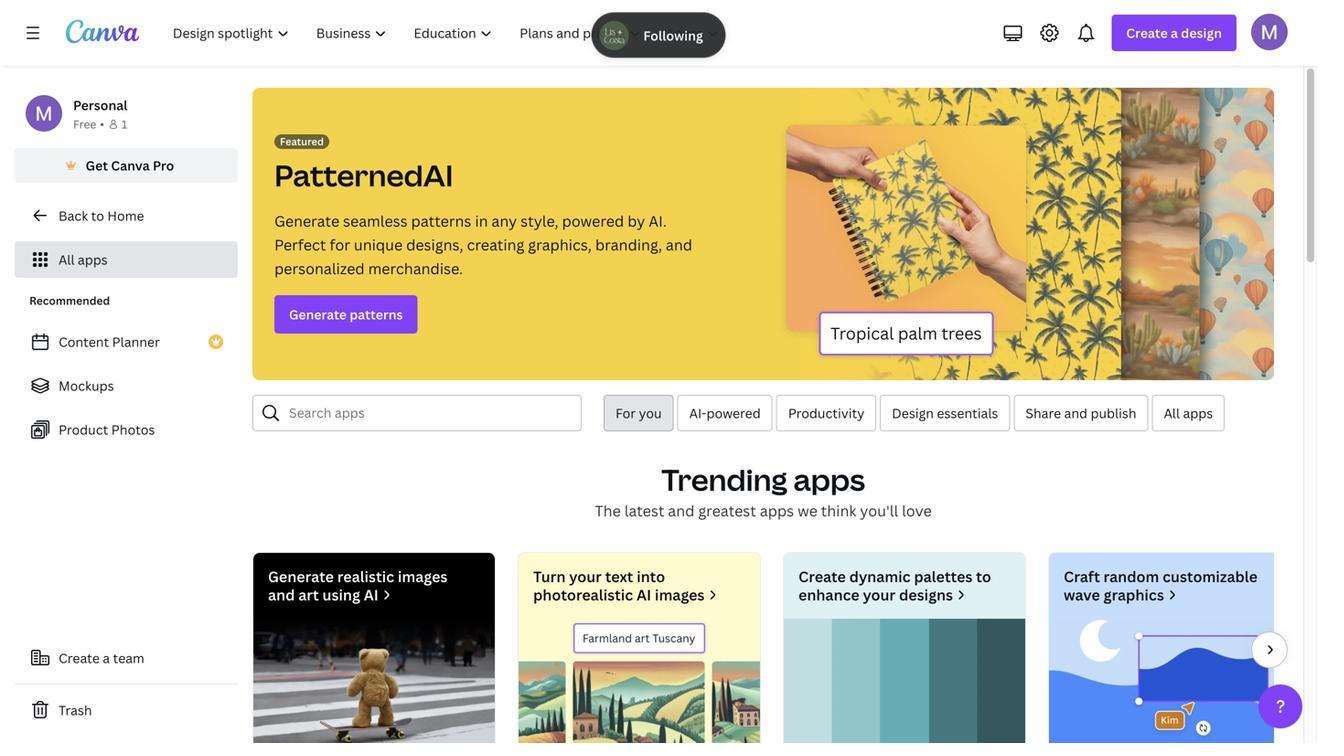 Task type: describe. For each thing, give the bounding box(es) containing it.
design essentials button
[[880, 395, 1011, 432]]

dall·e image
[[253, 620, 495, 744]]

and inside button
[[1065, 405, 1088, 422]]

generate for generate seamless patterns in any style, powered by ai. perfect for unique designs, creating graphics, branding, and personalized merchandise.
[[275, 211, 340, 231]]

into
[[637, 567, 665, 587]]

seamless
[[343, 211, 408, 231]]

images inside generate realistic images and art using ai
[[398, 567, 448, 587]]

for
[[616, 405, 636, 422]]

personal
[[73, 97, 128, 114]]

enhance
[[799, 586, 860, 605]]

generate realistic images and art using ai button
[[253, 553, 496, 744]]

any
[[492, 211, 517, 231]]

back
[[59, 207, 88, 225]]

personalized
[[275, 259, 365, 279]]

generate for generate realistic images and art using ai
[[268, 567, 334, 587]]

random
[[1104, 567, 1160, 587]]

to inside 'create dynamic palettes to enhance your designs'
[[977, 567, 992, 587]]

back to home
[[59, 207, 144, 225]]

imagen image
[[519, 620, 760, 744]]

content
[[59, 334, 109, 351]]

create dynamic palettes to enhance your designs
[[799, 567, 992, 605]]

photorealistic
[[533, 586, 633, 605]]

your inside turn your text into photorealistic ai images
[[569, 567, 602, 587]]

and inside generate realistic images and art using ai
[[268, 586, 295, 605]]

branding,
[[596, 235, 663, 255]]

generate seamless patterns in any style, powered by ai. perfect for unique designs, creating graphics, branding, and personalized merchandise.
[[275, 211, 693, 279]]

team
[[113, 650, 144, 668]]

apps inside all apps link
[[78, 251, 108, 269]]

design
[[1182, 24, 1223, 42]]

merchandise.
[[368, 259, 463, 279]]

craft
[[1064, 567, 1101, 587]]

create a design
[[1127, 24, 1223, 42]]

graphics,
[[528, 235, 592, 255]]

and inside trending apps the latest and greatest apps we think you'll love
[[668, 501, 695, 521]]

featured patternedai
[[275, 135, 454, 195]]

recommended
[[29, 293, 110, 308]]

home
[[107, 207, 144, 225]]

generate realistic images and art using ai
[[268, 567, 448, 605]]

designs
[[899, 586, 954, 605]]

mockups
[[59, 377, 114, 395]]

patternedai
[[275, 156, 454, 195]]

wave generator image
[[1050, 620, 1291, 744]]

design
[[892, 405, 934, 422]]

love
[[902, 501, 932, 521]]

Input field to search for apps search field
[[289, 396, 570, 431]]

create a design button
[[1112, 15, 1237, 51]]

text
[[606, 567, 634, 587]]

ai.
[[649, 211, 667, 231]]

ai inside generate realistic images and art using ai
[[364, 586, 379, 605]]

get
[[86, 157, 108, 174]]

a for design
[[1171, 24, 1179, 42]]

trash link
[[15, 693, 238, 729]]

realistic
[[337, 567, 394, 587]]

essentials
[[937, 405, 999, 422]]

generate patterns button
[[275, 296, 418, 334]]

greatest
[[699, 501, 757, 521]]

photos
[[111, 421, 155, 439]]

pro
[[153, 157, 174, 174]]

maria williams image
[[1252, 13, 1288, 50]]

product photos
[[59, 421, 155, 439]]

turn
[[533, 567, 566, 587]]

0 horizontal spatial all
[[59, 251, 75, 269]]

planner
[[112, 334, 160, 351]]

graphics
[[1104, 586, 1165, 605]]

apps inside 'all apps' button
[[1184, 405, 1214, 422]]

share and publish button
[[1014, 395, 1149, 432]]

canva
[[111, 157, 150, 174]]

featured
[[280, 135, 324, 148]]

powered inside ai-powered button
[[707, 405, 761, 422]]

publish
[[1091, 405, 1137, 422]]



Task type: vqa. For each thing, say whether or not it's contained in the screenshot.
bottom s
no



Task type: locate. For each thing, give the bounding box(es) containing it.
powered up trending
[[707, 405, 761, 422]]

customizable
[[1163, 567, 1258, 587]]

generate inside generate seamless patterns in any style, powered by ai. perfect for unique designs, creating graphics, branding, and personalized merchandise.
[[275, 211, 340, 231]]

trash
[[59, 702, 92, 720]]

productivity button
[[777, 395, 877, 432]]

the
[[595, 501, 621, 521]]

designs,
[[406, 235, 464, 255]]

create left design
[[1127, 24, 1168, 42]]

1 vertical spatial all
[[1164, 405, 1180, 422]]

free •
[[73, 117, 104, 132]]

a text box shows "tropical palm trees" and behind it is a photo of two hands holding a spiral bound notebook with a repeating pattern of palm trees on the cover. behind that are more patterns. one is of cacti in the desert and the other is hot air balloons in the clouds. image
[[755, 88, 1275, 381]]

a inside button
[[103, 650, 110, 668]]

and inside generate seamless patterns in any style, powered by ai. perfect for unique designs, creating graphics, branding, and personalized merchandise.
[[666, 235, 693, 255]]

1 horizontal spatial patterns
[[411, 211, 472, 231]]

create
[[1127, 24, 1168, 42], [799, 567, 846, 587], [59, 650, 100, 668]]

0 horizontal spatial all apps
[[59, 251, 108, 269]]

generate inside generate realistic images and art using ai
[[268, 567, 334, 587]]

0 vertical spatial powered
[[562, 211, 624, 231]]

and right latest
[[668, 501, 695, 521]]

images inside turn your text into photorealistic ai images
[[655, 586, 705, 605]]

1 horizontal spatial all
[[1164, 405, 1180, 422]]

to right palettes on the bottom right of page
[[977, 567, 992, 587]]

create for create dynamic palettes to enhance your designs
[[799, 567, 846, 587]]

1 horizontal spatial all apps
[[1164, 405, 1214, 422]]

and left art in the left of the page
[[268, 586, 295, 605]]

patterns up designs,
[[411, 211, 472, 231]]

2 ai from the left
[[637, 586, 652, 605]]

1 horizontal spatial to
[[977, 567, 992, 587]]

your inside 'create dynamic palettes to enhance your designs'
[[863, 586, 896, 605]]

create for create a design
[[1127, 24, 1168, 42]]

generate patterns
[[289, 306, 403, 323]]

a for team
[[103, 650, 110, 668]]

all up recommended
[[59, 251, 75, 269]]

1
[[122, 117, 127, 132]]

ai-powered
[[690, 405, 761, 422]]

0 vertical spatial to
[[91, 207, 104, 225]]

product photos link
[[15, 412, 238, 448]]

2 vertical spatial generate
[[268, 567, 334, 587]]

list containing content planner
[[15, 324, 238, 448]]

for you button
[[604, 395, 674, 432]]

apps down "back to home"
[[78, 251, 108, 269]]

ai right using
[[364, 586, 379, 605]]

a left design
[[1171, 24, 1179, 42]]

all apps button
[[1153, 395, 1225, 432]]

2 horizontal spatial create
[[1127, 24, 1168, 42]]

1 horizontal spatial images
[[655, 586, 705, 605]]

generate inside button
[[289, 306, 347, 323]]

to
[[91, 207, 104, 225], [977, 567, 992, 587]]

create inside 'create dynamic palettes to enhance your designs'
[[799, 567, 846, 587]]

all apps right publish
[[1164, 405, 1214, 422]]

content planner link
[[15, 324, 238, 361]]

create a team
[[59, 650, 144, 668]]

in
[[475, 211, 488, 231]]

apps up think at the bottom of the page
[[794, 460, 866, 500]]

0 horizontal spatial create
[[59, 650, 100, 668]]

share
[[1026, 405, 1062, 422]]

your left 'text'
[[569, 567, 602, 587]]

dynamic
[[850, 567, 911, 587]]

ai-
[[690, 405, 707, 422]]

you
[[639, 405, 662, 422]]

generate left 'realistic' at bottom left
[[268, 567, 334, 587]]

get canva pro button
[[15, 148, 238, 183]]

1 vertical spatial to
[[977, 567, 992, 587]]

0 vertical spatial all apps
[[59, 251, 108, 269]]

powered
[[562, 211, 624, 231], [707, 405, 761, 422]]

art
[[299, 586, 319, 605]]

unique
[[354, 235, 403, 255]]

images right 'realistic' at bottom left
[[398, 567, 448, 587]]

your left designs
[[863, 586, 896, 605]]

images
[[398, 567, 448, 587], [655, 586, 705, 605]]

patterns inside the generate patterns button
[[350, 306, 403, 323]]

0 horizontal spatial your
[[569, 567, 602, 587]]

1 ai from the left
[[364, 586, 379, 605]]

all inside button
[[1164, 405, 1180, 422]]

apps right publish
[[1184, 405, 1214, 422]]

trending
[[662, 460, 788, 500]]

wave
[[1064, 586, 1101, 605]]

for you
[[616, 405, 662, 422]]

1 horizontal spatial powered
[[707, 405, 761, 422]]

create left dynamic
[[799, 567, 846, 587]]

productivity
[[789, 405, 865, 422]]

turn your text into photorealistic ai images
[[533, 567, 705, 605]]

1 vertical spatial a
[[103, 650, 110, 668]]

create for create a team
[[59, 650, 100, 668]]

using
[[323, 586, 360, 605]]

ai
[[364, 586, 379, 605], [637, 586, 652, 605]]

0 horizontal spatial patterns
[[350, 306, 403, 323]]

generate for generate patterns
[[289, 306, 347, 323]]

a left team
[[103, 650, 110, 668]]

1 vertical spatial patterns
[[350, 306, 403, 323]]

content planner
[[59, 334, 160, 351]]

0 horizontal spatial images
[[398, 567, 448, 587]]

free
[[73, 117, 96, 132]]

generate down personalized
[[289, 306, 347, 323]]

•
[[100, 117, 104, 132]]

1 vertical spatial generate
[[289, 306, 347, 323]]

1 vertical spatial powered
[[707, 405, 761, 422]]

apps left we
[[760, 501, 794, 521]]

shade image
[[784, 620, 1026, 744]]

0 horizontal spatial ai
[[364, 586, 379, 605]]

patterns inside generate seamless patterns in any style, powered by ai. perfect for unique designs, creating graphics, branding, and personalized merchandise.
[[411, 211, 472, 231]]

a inside dropdown button
[[1171, 24, 1179, 42]]

by
[[628, 211, 645, 231]]

ai-powered button
[[678, 395, 773, 432]]

to right back
[[91, 207, 104, 225]]

0 vertical spatial all
[[59, 251, 75, 269]]

0 vertical spatial patterns
[[411, 211, 472, 231]]

we
[[798, 501, 818, 521]]

1 horizontal spatial create
[[799, 567, 846, 587]]

generate up the perfect
[[275, 211, 340, 231]]

0 vertical spatial generate
[[275, 211, 340, 231]]

think
[[821, 501, 857, 521]]

patterns down merchandise.
[[350, 306, 403, 323]]

create left team
[[59, 650, 100, 668]]

all apps inside button
[[1164, 405, 1214, 422]]

back to home link
[[15, 198, 238, 234]]

ai inside turn your text into photorealistic ai images
[[637, 586, 652, 605]]

1 horizontal spatial ai
[[637, 586, 652, 605]]

images right 'text'
[[655, 586, 705, 605]]

create inside dropdown button
[[1127, 24, 1168, 42]]

1 vertical spatial create
[[799, 567, 846, 587]]

your
[[569, 567, 602, 587], [863, 586, 896, 605]]

ai right 'text'
[[637, 586, 652, 605]]

design essentials
[[892, 405, 999, 422]]

and right share
[[1065, 405, 1088, 422]]

0 horizontal spatial a
[[103, 650, 110, 668]]

perfect
[[275, 235, 326, 255]]

latest
[[625, 501, 665, 521]]

0 vertical spatial a
[[1171, 24, 1179, 42]]

0 horizontal spatial powered
[[562, 211, 624, 231]]

0 horizontal spatial to
[[91, 207, 104, 225]]

2 vertical spatial create
[[59, 650, 100, 668]]

craft random customizable wave graphics
[[1064, 567, 1258, 605]]

generate
[[275, 211, 340, 231], [289, 306, 347, 323], [268, 567, 334, 587]]

product
[[59, 421, 108, 439]]

following
[[644, 22, 703, 40]]

1 horizontal spatial your
[[863, 586, 896, 605]]

all apps up recommended
[[59, 251, 108, 269]]

all
[[59, 251, 75, 269], [1164, 405, 1180, 422]]

style,
[[521, 211, 559, 231]]

powered inside generate seamless patterns in any style, powered by ai. perfect for unique designs, creating graphics, branding, and personalized merchandise.
[[562, 211, 624, 231]]

list
[[15, 324, 238, 448]]

1 horizontal spatial a
[[1171, 24, 1179, 42]]

turn your text into photorealistic ai images button
[[518, 553, 761, 744]]

all right publish
[[1164, 405, 1180, 422]]

patterns
[[411, 211, 472, 231], [350, 306, 403, 323]]

palettes
[[914, 567, 973, 587]]

1 vertical spatial all apps
[[1164, 405, 1214, 422]]

create dynamic palettes to enhance your designs button
[[783, 553, 1027, 744]]

for
[[330, 235, 350, 255]]

and
[[666, 235, 693, 255], [1065, 405, 1088, 422], [668, 501, 695, 521], [268, 586, 295, 605]]

trending apps the latest and greatest apps we think you'll love
[[595, 460, 932, 521]]

get canva pro
[[86, 157, 174, 174]]

and down ai.
[[666, 235, 693, 255]]

mockups link
[[15, 368, 238, 404]]

creating
[[467, 235, 525, 255]]

powered up graphics,
[[562, 211, 624, 231]]

all apps link
[[15, 242, 238, 278]]

top level navigation element
[[161, 15, 735, 51]]

0 vertical spatial create
[[1127, 24, 1168, 42]]

you'll
[[860, 501, 899, 521]]

share and publish
[[1026, 405, 1137, 422]]



